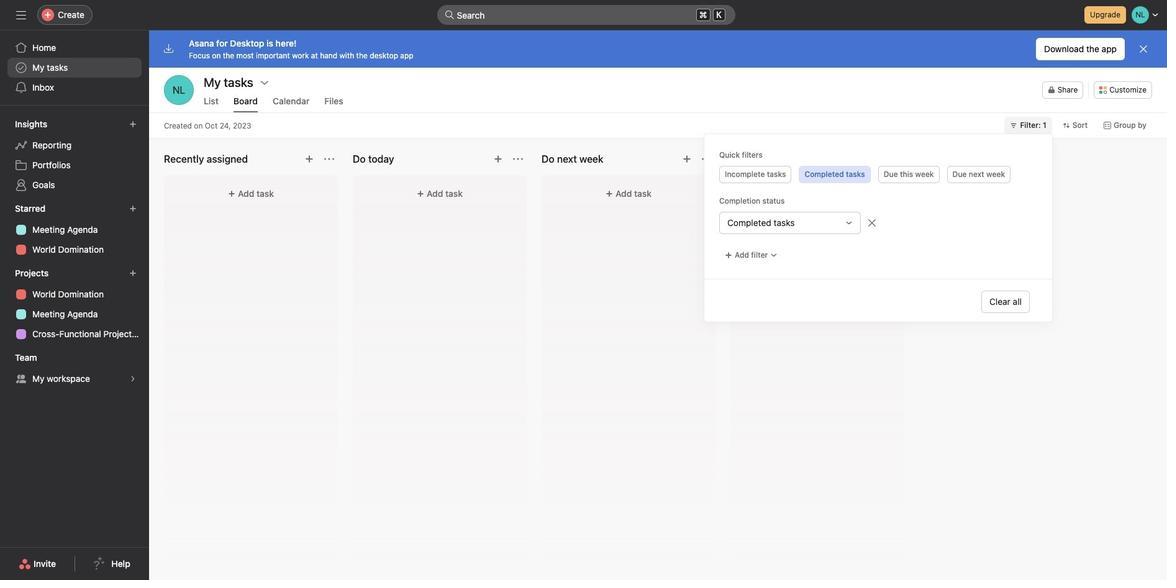 Task type: describe. For each thing, give the bounding box(es) containing it.
show options image
[[260, 78, 270, 88]]

hide sidebar image
[[16, 10, 26, 20]]

remove image
[[868, 218, 878, 228]]

see details, my workspace image
[[129, 375, 137, 383]]

starred element
[[0, 198, 149, 262]]

global element
[[0, 30, 149, 105]]

3 more section actions image from the left
[[702, 154, 712, 164]]

add items to starred image
[[129, 205, 137, 213]]

dismiss image
[[1139, 44, 1149, 54]]

add task image for 2nd more section actions image from the left
[[493, 154, 503, 164]]

prominent image
[[445, 10, 455, 20]]

new insights image
[[129, 121, 137, 128]]



Task type: locate. For each thing, give the bounding box(es) containing it.
group
[[720, 212, 1038, 234]]

add task image for 1st more section actions image from right
[[682, 154, 692, 164]]

new project or portfolio image
[[129, 270, 137, 277]]

1 add task image from the left
[[493, 154, 503, 164]]

2 horizontal spatial more section actions image
[[702, 154, 712, 164]]

insights element
[[0, 113, 149, 198]]

more section actions image
[[324, 154, 334, 164], [513, 154, 523, 164], [702, 154, 712, 164]]

add task image
[[493, 154, 503, 164], [682, 154, 692, 164]]

None field
[[437, 5, 736, 25]]

1 horizontal spatial more section actions image
[[513, 154, 523, 164]]

0 horizontal spatial add task image
[[493, 154, 503, 164]]

projects element
[[0, 262, 149, 347]]

1 more section actions image from the left
[[324, 154, 334, 164]]

2 add task image from the left
[[871, 154, 881, 164]]

0 horizontal spatial more section actions image
[[324, 154, 334, 164]]

1 add task image from the left
[[305, 154, 314, 164]]

1 horizontal spatial add task image
[[682, 154, 692, 164]]

0 horizontal spatial add task image
[[305, 154, 314, 164]]

teams element
[[0, 347, 149, 392]]

1 horizontal spatial add task image
[[871, 154, 881, 164]]

add task image
[[305, 154, 314, 164], [871, 154, 881, 164]]

2 add task image from the left
[[682, 154, 692, 164]]

Search tasks, projects, and more text field
[[437, 5, 736, 25]]

2 more section actions image from the left
[[513, 154, 523, 164]]

view profile settings image
[[164, 75, 194, 105]]



Task type: vqa. For each thing, say whether or not it's contained in the screenshot.
More Actions For This Task icon
no



